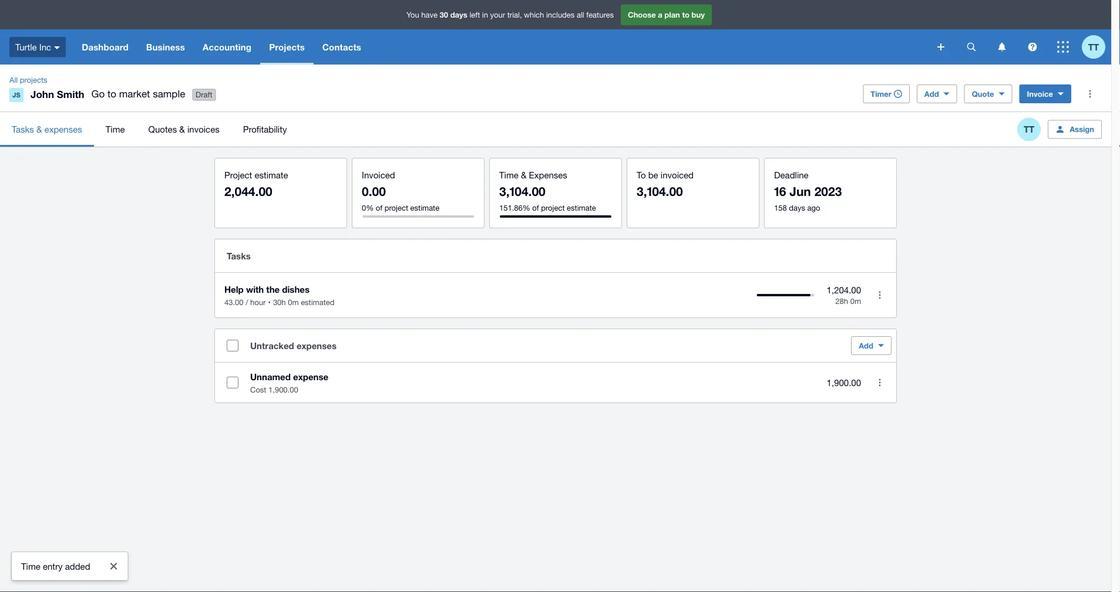 Task type: describe. For each thing, give the bounding box(es) containing it.
1 horizontal spatial add button
[[917, 85, 958, 103]]

profitability
[[243, 124, 287, 135]]

30
[[440, 10, 448, 19]]

hour
[[250, 298, 266, 307]]

banner containing dashboard
[[0, 0, 1112, 65]]

add for right add popup button
[[925, 89, 939, 98]]

158
[[774, 203, 787, 212]]

untracked
[[250, 341, 294, 351]]

draft
[[196, 90, 212, 99]]

tasks & expenses
[[12, 124, 82, 135]]

smith
[[57, 88, 84, 100]]

expense
[[293, 372, 328, 383]]

buy
[[692, 10, 705, 19]]

time entry added
[[21, 562, 90, 572]]

your
[[490, 10, 505, 19]]

project
[[224, 170, 252, 180]]

0m inside 1,204.00 28h 0m
[[851, 297, 861, 306]]

estimate inside time & expenses 3,104.00 151.86% of project estimate
[[567, 203, 596, 212]]

unnamed
[[250, 372, 291, 383]]

0 horizontal spatial svg image
[[967, 43, 976, 51]]

to
[[637, 170, 646, 180]]

entry
[[43, 562, 63, 572]]

go
[[91, 88, 105, 100]]

project inside invoiced 0.00 0% of project estimate
[[385, 203, 408, 212]]

to be invoiced 3,104.00
[[637, 170, 694, 199]]

1,204.00 28h 0m
[[827, 285, 861, 306]]

•
[[268, 298, 271, 307]]

0 vertical spatial more options image
[[1079, 82, 1102, 106]]

time entry added status
[[12, 553, 128, 581]]

0 horizontal spatial days
[[450, 10, 468, 19]]

add for add popup button to the left
[[859, 341, 874, 350]]

sample
[[153, 88, 185, 100]]

more options image
[[868, 371, 892, 395]]

untracked expenses
[[250, 341, 337, 351]]

close image
[[110, 563, 117, 571]]

project inside time & expenses 3,104.00 151.86% of project estimate
[[541, 203, 565, 212]]

30h
[[273, 298, 286, 307]]

dishes
[[282, 284, 310, 295]]

& for time & expenses 3,104.00 151.86% of project estimate
[[521, 170, 527, 180]]

invoices
[[187, 124, 220, 135]]

& for quotes & invoices
[[179, 124, 185, 135]]

cost
[[250, 385, 266, 395]]

choose
[[628, 10, 656, 19]]

deadline
[[774, 170, 809, 180]]

contacts
[[322, 42, 361, 52]]

inc
[[39, 42, 51, 52]]

28h
[[836, 297, 848, 306]]

43.00
[[224, 298, 244, 307]]

dashboard link
[[73, 29, 137, 65]]

assign button
[[1048, 120, 1102, 139]]

tasks & expenses link
[[0, 112, 94, 147]]

profitability link
[[231, 112, 299, 147]]

ago
[[808, 203, 821, 212]]

estimated
[[301, 298, 335, 307]]

tasks for tasks
[[227, 251, 251, 261]]

1 vertical spatial expenses
[[297, 341, 337, 351]]

svg image inside turtle inc "popup button"
[[54, 46, 60, 49]]

a
[[658, 10, 663, 19]]

0m inside help with the dishes 43.00 / hour • 30h 0m estimated
[[288, 298, 299, 307]]

added
[[65, 562, 90, 572]]

time for time entry added
[[21, 562, 40, 572]]

projects button
[[260, 29, 314, 65]]

contacts button
[[314, 29, 370, 65]]

which
[[524, 10, 544, 19]]

turtle inc button
[[0, 29, 73, 65]]

2023
[[815, 184, 842, 199]]

quotes & invoices
[[148, 124, 220, 135]]

1,204.00
[[827, 285, 861, 296]]

john
[[31, 88, 54, 100]]

quote
[[972, 89, 994, 98]]

business
[[146, 42, 185, 52]]

assign
[[1070, 125, 1095, 134]]

you have 30 days left in your trial, which includes all features
[[407, 10, 614, 19]]

have
[[421, 10, 438, 19]]

turtle
[[15, 42, 37, 52]]

projects
[[20, 75, 47, 84]]

help with the dishes 43.00 / hour • 30h 0m estimated
[[224, 284, 335, 307]]

of inside time & expenses 3,104.00 151.86% of project estimate
[[533, 203, 539, 212]]

plan
[[665, 10, 680, 19]]

invoice
[[1027, 89, 1054, 98]]



Task type: vqa. For each thing, say whether or not it's contained in the screenshot.
Awaiting
no



Task type: locate. For each thing, give the bounding box(es) containing it.
1 horizontal spatial tasks
[[227, 251, 251, 261]]

add button left quote on the right top of the page
[[917, 85, 958, 103]]

includes
[[546, 10, 575, 19]]

2 horizontal spatial estimate
[[567, 203, 596, 212]]

3,104.00 inside time & expenses 3,104.00 151.86% of project estimate
[[499, 184, 546, 199]]

accounting
[[203, 42, 252, 52]]

left
[[470, 10, 480, 19]]

of
[[376, 203, 383, 212], [533, 203, 539, 212]]

estimate right "0%"
[[410, 203, 440, 212]]

0 horizontal spatial project
[[385, 203, 408, 212]]

market
[[119, 88, 150, 100]]

1 project from the left
[[385, 203, 408, 212]]

0 vertical spatial tt
[[1089, 42, 1099, 52]]

& inside 'link'
[[179, 124, 185, 135]]

of inside invoiced 0.00 0% of project estimate
[[376, 203, 383, 212]]

2 vertical spatial time
[[21, 562, 40, 572]]

0 horizontal spatial tasks
[[12, 124, 34, 135]]

3,104.00 for time & expenses 3,104.00 151.86% of project estimate
[[499, 184, 546, 199]]

days inside deadline 16 jun 2023 158 days ago
[[789, 203, 806, 212]]

0 horizontal spatial to
[[108, 88, 116, 100]]

timer button
[[863, 85, 910, 103]]

all
[[9, 75, 18, 84]]

add button up more options image
[[852, 337, 892, 355]]

john smith
[[31, 88, 84, 100]]

1 horizontal spatial svg image
[[1058, 41, 1069, 53]]

time for time & expenses 3,104.00 151.86% of project estimate
[[499, 170, 519, 180]]

0 horizontal spatial 3,104.00
[[499, 184, 546, 199]]

add right timer button
[[925, 89, 939, 98]]

0 horizontal spatial of
[[376, 203, 383, 212]]

of right "0%"
[[376, 203, 383, 212]]

0 horizontal spatial time
[[21, 562, 40, 572]]

1 horizontal spatial add
[[925, 89, 939, 98]]

estimate inside invoiced 0.00 0% of project estimate
[[410, 203, 440, 212]]

1 horizontal spatial more options image
[[1079, 82, 1102, 106]]

& inside time & expenses 3,104.00 151.86% of project estimate
[[521, 170, 527, 180]]

1,900.00 down the unnamed
[[269, 385, 298, 395]]

time left entry
[[21, 562, 40, 572]]

&
[[36, 124, 42, 135], [179, 124, 185, 135], [521, 170, 527, 180]]

invoiced
[[661, 170, 694, 180]]

js
[[13, 91, 20, 99]]

0 horizontal spatial 0m
[[288, 298, 299, 307]]

unnamed expense cost 1,900.00
[[250, 372, 328, 395]]

0 vertical spatial days
[[450, 10, 468, 19]]

1 horizontal spatial 3,104.00
[[637, 184, 683, 199]]

& left the expenses
[[521, 170, 527, 180]]

add up more options image
[[859, 341, 874, 350]]

0 horizontal spatial add
[[859, 341, 874, 350]]

1 horizontal spatial time
[[106, 124, 125, 135]]

tt inside tt popup button
[[1089, 42, 1099, 52]]

svg image
[[999, 43, 1006, 51], [1029, 43, 1037, 51], [938, 43, 945, 51], [54, 46, 60, 49]]

time inside status
[[21, 562, 40, 572]]

1 vertical spatial tt
[[1024, 124, 1035, 135]]

the
[[266, 284, 280, 295]]

2,044.00
[[224, 184, 272, 199]]

1 horizontal spatial 1,900.00
[[827, 378, 861, 388]]

1 horizontal spatial of
[[533, 203, 539, 212]]

to right go
[[108, 88, 116, 100]]

0 vertical spatial expenses
[[44, 124, 82, 135]]

1 horizontal spatial &
[[179, 124, 185, 135]]

with
[[246, 284, 264, 295]]

to
[[682, 10, 690, 19], [108, 88, 116, 100]]

days down jun
[[789, 203, 806, 212]]

to left "buy"
[[682, 10, 690, 19]]

navigation
[[73, 29, 930, 65]]

1 horizontal spatial 0m
[[851, 297, 861, 306]]

1 vertical spatial add button
[[852, 337, 892, 355]]

quote button
[[965, 85, 1013, 103]]

estimate
[[255, 170, 288, 180], [410, 203, 440, 212], [567, 203, 596, 212]]

expenses up expense
[[297, 341, 337, 351]]

all projects
[[9, 75, 47, 84]]

tasks
[[12, 124, 34, 135], [227, 251, 251, 261]]

svg image left tt popup button
[[1058, 41, 1069, 53]]

accounting button
[[194, 29, 260, 65]]

3,104.00 for to be invoiced 3,104.00
[[637, 184, 683, 199]]

tt
[[1089, 42, 1099, 52], [1024, 124, 1035, 135]]

turtle inc
[[15, 42, 51, 52]]

time
[[106, 124, 125, 135], [499, 170, 519, 180], [21, 562, 40, 572]]

2 project from the left
[[541, 203, 565, 212]]

choose a plan to buy
[[628, 10, 705, 19]]

1,900.00 inside the unnamed expense cost 1,900.00
[[269, 385, 298, 395]]

quotes
[[148, 124, 177, 135]]

2 horizontal spatial time
[[499, 170, 519, 180]]

business button
[[137, 29, 194, 65]]

0m right 28h
[[851, 297, 861, 306]]

1 vertical spatial days
[[789, 203, 806, 212]]

1 horizontal spatial days
[[789, 203, 806, 212]]

/
[[246, 298, 248, 307]]

1 vertical spatial add
[[859, 341, 874, 350]]

0m
[[851, 297, 861, 306], [288, 298, 299, 307]]

1 horizontal spatial tt
[[1089, 42, 1099, 52]]

3,104.00 up the 151.86%
[[499, 184, 546, 199]]

& right quotes
[[179, 124, 185, 135]]

0m down dishes
[[288, 298, 299, 307]]

1 vertical spatial time
[[499, 170, 519, 180]]

1,900.00
[[827, 378, 861, 388], [269, 385, 298, 395]]

0 horizontal spatial expenses
[[44, 124, 82, 135]]

1 horizontal spatial to
[[682, 10, 690, 19]]

151.86%
[[499, 203, 530, 212]]

tasks down js
[[12, 124, 34, 135]]

0 horizontal spatial add button
[[852, 337, 892, 355]]

3,104.00 down 'be'
[[637, 184, 683, 199]]

features
[[587, 10, 614, 19]]

1 vertical spatial tasks
[[227, 251, 251, 261]]

1 of from the left
[[376, 203, 383, 212]]

time inside time & expenses 3,104.00 151.86% of project estimate
[[499, 170, 519, 180]]

invoice button
[[1020, 85, 1072, 103]]

time link
[[94, 112, 137, 147]]

time down market
[[106, 124, 125, 135]]

project
[[385, 203, 408, 212], [541, 203, 565, 212]]

expenses down john smith
[[44, 124, 82, 135]]

tasks up help
[[227, 251, 251, 261]]

expenses
[[44, 124, 82, 135], [297, 341, 337, 351]]

banner
[[0, 0, 1112, 65]]

svg image
[[1058, 41, 1069, 53], [967, 43, 976, 51]]

you
[[407, 10, 419, 19]]

1 vertical spatial to
[[108, 88, 116, 100]]

be
[[649, 170, 658, 180]]

0 horizontal spatial more options image
[[868, 284, 892, 307]]

deadline 16 jun 2023 158 days ago
[[774, 170, 842, 212]]

0.00
[[362, 184, 386, 199]]

0 vertical spatial to
[[682, 10, 690, 19]]

days
[[450, 10, 468, 19], [789, 203, 806, 212]]

0%
[[362, 203, 374, 212]]

days right 30
[[450, 10, 468, 19]]

quotes & invoices link
[[137, 112, 231, 147]]

time & expenses 3,104.00 151.86% of project estimate
[[499, 170, 596, 212]]

0 horizontal spatial estimate
[[255, 170, 288, 180]]

time up the 151.86%
[[499, 170, 519, 180]]

jun
[[790, 184, 811, 199]]

projects
[[269, 42, 305, 52]]

invoiced
[[362, 170, 395, 180]]

more options image up assign
[[1079, 82, 1102, 106]]

project estimate 2,044.00
[[224, 170, 288, 199]]

more options image
[[1079, 82, 1102, 106], [868, 284, 892, 307]]

2 horizontal spatial &
[[521, 170, 527, 180]]

1 horizontal spatial estimate
[[410, 203, 440, 212]]

navigation containing dashboard
[[73, 29, 930, 65]]

navigation inside "banner"
[[73, 29, 930, 65]]

go to market sample
[[91, 88, 185, 100]]

svg image up quote on the right top of the page
[[967, 43, 976, 51]]

help
[[224, 284, 244, 295]]

0 horizontal spatial tt
[[1024, 124, 1035, 135]]

all projects link
[[5, 74, 52, 86]]

0 horizontal spatial &
[[36, 124, 42, 135]]

time for time
[[106, 124, 125, 135]]

1 horizontal spatial expenses
[[297, 341, 337, 351]]

estimate up "2,044.00"
[[255, 170, 288, 180]]

0 vertical spatial time
[[106, 124, 125, 135]]

& for tasks & expenses
[[36, 124, 42, 135]]

1,900.00 left more options image
[[827, 378, 861, 388]]

tasks for tasks & expenses
[[12, 124, 34, 135]]

tt button
[[1082, 29, 1112, 65]]

invoiced 0.00 0% of project estimate
[[362, 170, 440, 212]]

expenses
[[529, 170, 568, 180]]

estimate down the expenses
[[567, 203, 596, 212]]

project down the expenses
[[541, 203, 565, 212]]

all
[[577, 10, 584, 19]]

0 horizontal spatial 1,900.00
[[269, 385, 298, 395]]

3,104.00 inside the to be invoiced 3,104.00
[[637, 184, 683, 199]]

close button
[[102, 555, 125, 579]]

2 of from the left
[[533, 203, 539, 212]]

0 vertical spatial tasks
[[12, 124, 34, 135]]

project down 0.00
[[385, 203, 408, 212]]

2 3,104.00 from the left
[[637, 184, 683, 199]]

estimate inside project estimate 2,044.00
[[255, 170, 288, 180]]

1 3,104.00 from the left
[[499, 184, 546, 199]]

in
[[482, 10, 488, 19]]

of right the 151.86%
[[533, 203, 539, 212]]

0 vertical spatial add
[[925, 89, 939, 98]]

0 vertical spatial add button
[[917, 85, 958, 103]]

more options image right 1,204.00 28h 0m
[[868, 284, 892, 307]]

& down john
[[36, 124, 42, 135]]

dashboard
[[82, 42, 129, 52]]

1 vertical spatial more options image
[[868, 284, 892, 307]]

1 horizontal spatial project
[[541, 203, 565, 212]]

timer
[[871, 89, 892, 98]]



